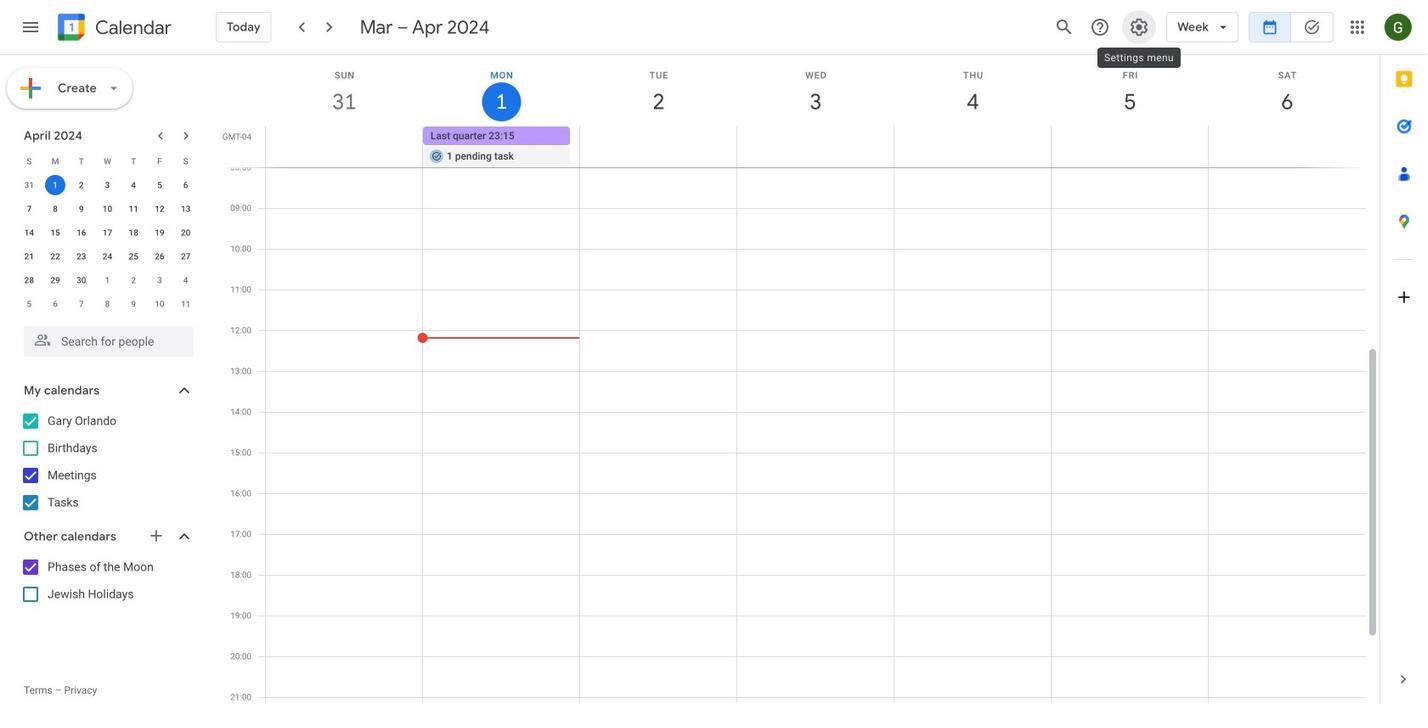 Task type: vqa. For each thing, say whether or not it's contained in the screenshot.
the "7" element
yes



Task type: describe. For each thing, give the bounding box(es) containing it.
march 31 element
[[19, 175, 39, 195]]

7 element
[[19, 199, 39, 219]]

april 2024 grid
[[16, 150, 199, 316]]

Search for people text field
[[34, 326, 184, 357]]

13 element
[[176, 199, 196, 219]]

10 element
[[97, 199, 118, 219]]

may 5 element
[[19, 294, 39, 314]]

20 element
[[176, 223, 196, 243]]

25 element
[[123, 246, 144, 267]]

may 10 element
[[149, 294, 170, 314]]

18 element
[[123, 223, 144, 243]]

29 element
[[45, 270, 65, 291]]

4 element
[[123, 175, 144, 195]]

19 element
[[149, 223, 170, 243]]

may 3 element
[[149, 270, 170, 291]]

calendar element
[[54, 10, 172, 48]]

27 element
[[176, 246, 196, 267]]

may 8 element
[[97, 294, 118, 314]]

add other calendars image
[[148, 528, 165, 545]]

30 element
[[71, 270, 92, 291]]

6 element
[[176, 175, 196, 195]]

may 4 element
[[176, 270, 196, 291]]

my calendars list
[[3, 408, 211, 517]]

16 element
[[71, 223, 92, 243]]

may 11 element
[[176, 294, 196, 314]]

may 2 element
[[123, 270, 144, 291]]

14 element
[[19, 223, 39, 243]]

9 element
[[71, 199, 92, 219]]

23 element
[[71, 246, 92, 267]]

other calendars list
[[3, 554, 211, 608]]



Task type: locate. For each thing, give the bounding box(es) containing it.
15 element
[[45, 223, 65, 243]]

22 element
[[45, 246, 65, 267]]

settings menu image
[[1129, 17, 1150, 37]]

11 element
[[123, 199, 144, 219]]

12 element
[[149, 199, 170, 219]]

row group
[[16, 173, 199, 316]]

heading inside the calendar element
[[92, 17, 172, 38]]

cell inside "april 2024" 'grid'
[[42, 173, 68, 197]]

may 9 element
[[123, 294, 144, 314]]

2 element
[[71, 175, 92, 195]]

28 element
[[19, 270, 39, 291]]

8 element
[[45, 199, 65, 219]]

main drawer image
[[20, 17, 41, 37]]

26 element
[[149, 246, 170, 267]]

3 element
[[97, 175, 118, 195]]

17 element
[[97, 223, 118, 243]]

5 element
[[149, 175, 170, 195]]

grid
[[218, 55, 1380, 704]]

24 element
[[97, 246, 118, 267]]

21 element
[[19, 246, 39, 267]]

None search field
[[0, 320, 211, 357]]

cell
[[266, 127, 423, 167], [423, 127, 580, 167], [580, 127, 737, 167], [737, 127, 894, 167], [894, 127, 1051, 167], [1051, 127, 1208, 167], [1208, 127, 1366, 167], [42, 173, 68, 197]]

1, today element
[[45, 175, 65, 195]]

may 7 element
[[71, 294, 92, 314]]

row
[[258, 127, 1380, 167], [16, 150, 199, 173], [16, 173, 199, 197], [16, 197, 199, 221], [16, 221, 199, 245], [16, 245, 199, 269], [16, 269, 199, 292], [16, 292, 199, 316]]

heading
[[92, 17, 172, 38]]

tab list
[[1381, 55, 1428, 656]]

may 1 element
[[97, 270, 118, 291]]

may 6 element
[[45, 294, 65, 314]]



